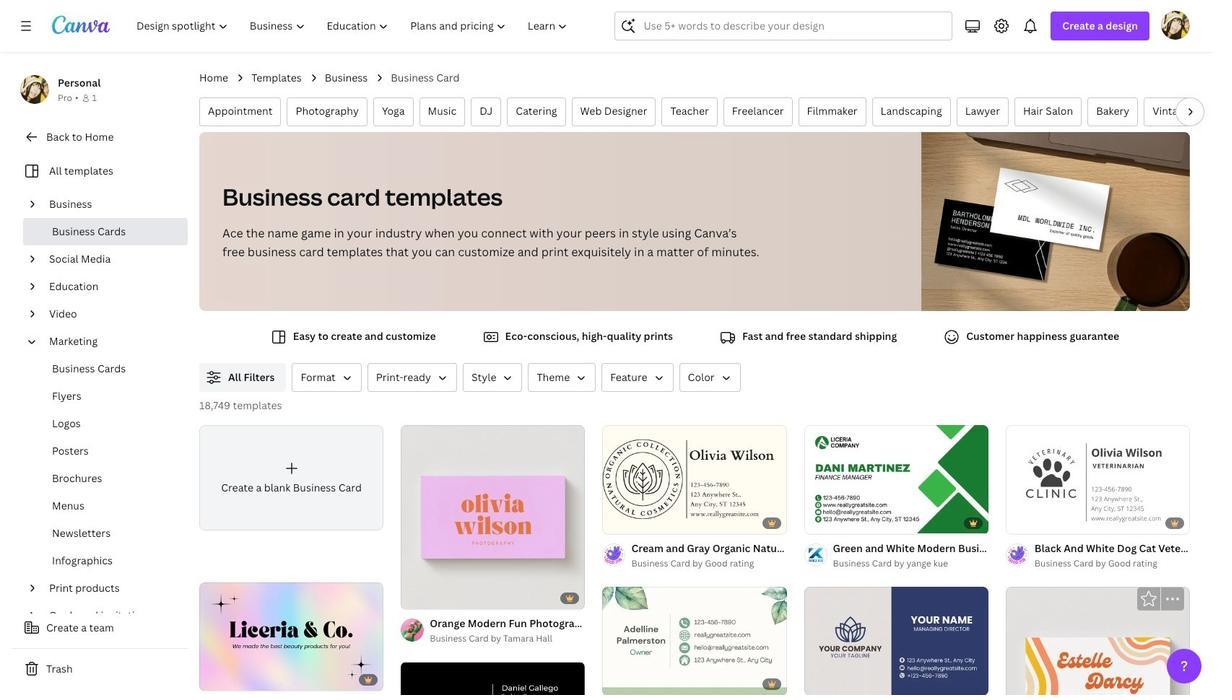 Task type: locate. For each thing, give the bounding box(es) containing it.
blue grey minimalist modern business card image
[[804, 587, 989, 695]]

orange modern fun photography business card image
[[401, 425, 585, 610]]

top level navigation element
[[127, 12, 580, 40]]

stephanie aranda image
[[1161, 11, 1190, 40]]

None search field
[[615, 12, 953, 40]]

Search search field
[[644, 12, 943, 40]]



Task type: describe. For each thing, give the bounding box(es) containing it.
white bold gradient skincare business card image
[[199, 583, 384, 691]]

create a blank business card element
[[199, 425, 384, 531]]

black and white simple personal business card image
[[401, 663, 585, 696]]

cream and gray organic natural cosmetics single-side business card image
[[603, 426, 787, 534]]

black and white dog cat veterinary clinic veterinarian single-side business card image
[[1006, 426, 1190, 534]]

green and white modern business card image
[[804, 426, 989, 534]]

green watercolor natural business card image
[[603, 587, 787, 695]]



Task type: vqa. For each thing, say whether or not it's contained in the screenshot.
Main menu bar
no



